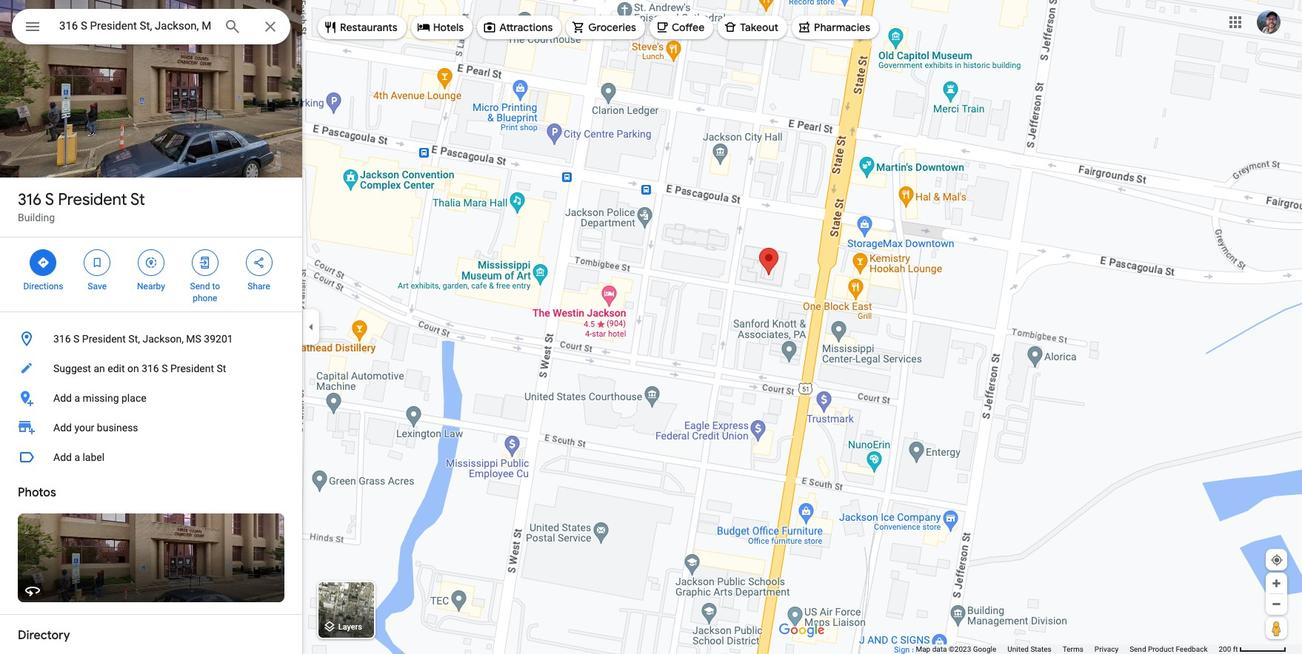 Task type: describe. For each thing, give the bounding box(es) containing it.
hotels
[[433, 21, 464, 34]]

edit
[[108, 363, 125, 375]]


[[24, 16, 41, 37]]

 search field
[[12, 9, 290, 47]]

s for st,
[[73, 333, 80, 345]]

st inside 316 s president st building
[[130, 190, 145, 210]]

nearby
[[137, 282, 165, 292]]

send for send to phone
[[190, 282, 210, 292]]

pharmacies button
[[792, 10, 880, 45]]

add a missing place
[[53, 393, 146, 405]]

39201
[[204, 333, 233, 345]]

suggest an edit on 316 s president st button
[[0, 354, 302, 384]]

©2023
[[949, 646, 972, 654]]

takeout
[[740, 21, 779, 34]]

privacy
[[1095, 646, 1119, 654]]

privacy button
[[1095, 645, 1119, 655]]

building
[[18, 212, 55, 224]]

share
[[248, 282, 270, 292]]

hotels button
[[411, 10, 473, 45]]

attractions button
[[477, 10, 562, 45]]

zoom out image
[[1271, 599, 1283, 611]]

united states button
[[1008, 645, 1052, 655]]

united
[[1008, 646, 1029, 654]]

send to phone
[[190, 282, 220, 304]]

footer inside google maps element
[[916, 645, 1219, 655]]

316 s president st, jackson, ms 39201
[[53, 333, 233, 345]]

316 s president st main content
[[0, 0, 302, 655]]

map
[[916, 646, 931, 654]]

316 s president st, jackson, ms 39201 button
[[0, 325, 302, 354]]

president for st,
[[82, 333, 126, 345]]

add a missing place button
[[0, 384, 302, 413]]

restaurants button
[[318, 10, 407, 45]]

phone
[[193, 293, 217, 304]]

jackson,
[[143, 333, 184, 345]]

send for send product feedback
[[1130, 646, 1147, 654]]

316 S President St, Jackson, MS 39201 field
[[12, 9, 290, 44]]

add a label
[[53, 452, 105, 464]]


[[37, 255, 50, 271]]

200 ft
[[1219, 646, 1238, 654]]

label
[[83, 452, 105, 464]]

add a label button
[[0, 443, 302, 473]]

a for missing
[[74, 393, 80, 405]]

layers
[[338, 623, 362, 633]]

send product feedback button
[[1130, 645, 1208, 655]]

terms
[[1063, 646, 1084, 654]]

photos
[[18, 486, 56, 501]]

missing
[[83, 393, 119, 405]]

2 horizontal spatial s
[[162, 363, 168, 375]]

directory
[[18, 629, 70, 644]]

save
[[88, 282, 107, 292]]

google account: cj baylor  
(christian.baylor@adept.ai) image
[[1257, 10, 1281, 34]]

s for st
[[45, 190, 54, 210]]

200
[[1219, 646, 1232, 654]]

316 for st,
[[53, 333, 71, 345]]

google
[[973, 646, 997, 654]]

2 horizontal spatial 316
[[142, 363, 159, 375]]

 button
[[12, 9, 53, 47]]

send product feedback
[[1130, 646, 1208, 654]]

terms button
[[1063, 645, 1084, 655]]

your
[[74, 422, 94, 434]]

add for add your business
[[53, 422, 72, 434]]

united states
[[1008, 646, 1052, 654]]

316 s president st building
[[18, 190, 145, 224]]

place
[[122, 393, 146, 405]]

add for add a missing place
[[53, 393, 72, 405]]

316 for st
[[18, 190, 42, 210]]

feedback
[[1176, 646, 1208, 654]]


[[252, 255, 266, 271]]

a for label
[[74, 452, 80, 464]]



Task type: vqa. For each thing, say whether or not it's contained in the screenshot.


Task type: locate. For each thing, give the bounding box(es) containing it.
takeout button
[[718, 10, 788, 45]]

add left the your
[[53, 422, 72, 434]]

2 vertical spatial add
[[53, 452, 72, 464]]

0 horizontal spatial s
[[45, 190, 54, 210]]

actions for 316 s president st region
[[0, 238, 302, 312]]

0 horizontal spatial 316
[[18, 190, 42, 210]]

states
[[1031, 646, 1052, 654]]

coffee button
[[650, 10, 714, 45]]

0 vertical spatial st
[[130, 190, 145, 210]]

1 horizontal spatial 316
[[53, 333, 71, 345]]

a inside "button"
[[74, 393, 80, 405]]

None field
[[59, 17, 212, 35]]

google maps element
[[0, 0, 1303, 655]]

1 horizontal spatial send
[[1130, 646, 1147, 654]]

0 vertical spatial add
[[53, 393, 72, 405]]

1 vertical spatial s
[[73, 333, 80, 345]]

a inside button
[[74, 452, 80, 464]]

footer
[[916, 645, 1219, 655]]

316 up suggest
[[53, 333, 71, 345]]

2 a from the top
[[74, 452, 80, 464]]

add down suggest
[[53, 393, 72, 405]]


[[198, 255, 212, 271]]

show street view coverage image
[[1266, 618, 1288, 640]]

president for st
[[58, 190, 127, 210]]

president
[[58, 190, 127, 210], [82, 333, 126, 345], [170, 363, 214, 375]]

st up 
[[130, 190, 145, 210]]

collapse side panel image
[[303, 319, 319, 336]]

s down jackson,
[[162, 363, 168, 375]]

restaurants
[[340, 21, 398, 34]]

316 up building
[[18, 190, 42, 210]]

200 ft button
[[1219, 646, 1287, 654]]

2 vertical spatial s
[[162, 363, 168, 375]]

1 vertical spatial send
[[1130, 646, 1147, 654]]

a left label
[[74, 452, 80, 464]]

president up 
[[58, 190, 127, 210]]

to
[[212, 282, 220, 292]]

1 vertical spatial 316
[[53, 333, 71, 345]]

zoom in image
[[1271, 579, 1283, 590]]

0 vertical spatial s
[[45, 190, 54, 210]]

s up building
[[45, 190, 54, 210]]

0 horizontal spatial send
[[190, 282, 210, 292]]

316 right on
[[142, 363, 159, 375]]

coffee
[[672, 21, 705, 34]]

add your business link
[[0, 413, 302, 443]]

1 horizontal spatial s
[[73, 333, 80, 345]]

add
[[53, 393, 72, 405], [53, 422, 72, 434], [53, 452, 72, 464]]

none field inside 316 s president st, jackson, ms 39201 field
[[59, 17, 212, 35]]

attractions
[[499, 21, 553, 34]]

2 vertical spatial president
[[170, 363, 214, 375]]

1 vertical spatial add
[[53, 422, 72, 434]]

1 vertical spatial st
[[217, 363, 226, 375]]

add inside add a missing place "button"
[[53, 393, 72, 405]]

316
[[18, 190, 42, 210], [53, 333, 71, 345], [142, 363, 159, 375]]

0 vertical spatial president
[[58, 190, 127, 210]]

2 add from the top
[[53, 422, 72, 434]]

316 inside 316 s president st building
[[18, 190, 42, 210]]

s inside 316 s president st building
[[45, 190, 54, 210]]

1 horizontal spatial st
[[217, 363, 226, 375]]

1 add from the top
[[53, 393, 72, 405]]

pharmacies
[[814, 21, 871, 34]]

add left label
[[53, 452, 72, 464]]

on
[[127, 363, 139, 375]]

president inside 316 s president st building
[[58, 190, 127, 210]]

1 vertical spatial president
[[82, 333, 126, 345]]

send inside the "send to phone"
[[190, 282, 210, 292]]

groceries button
[[566, 10, 645, 45]]

st
[[130, 190, 145, 210], [217, 363, 226, 375]]

0 vertical spatial send
[[190, 282, 210, 292]]


[[144, 255, 158, 271]]

st down 39201
[[217, 363, 226, 375]]

0 vertical spatial a
[[74, 393, 80, 405]]

3 add from the top
[[53, 452, 72, 464]]

footer containing map data ©2023 google
[[916, 645, 1219, 655]]

map data ©2023 google
[[916, 646, 997, 654]]

add for add a label
[[53, 452, 72, 464]]

add inside add your business link
[[53, 422, 72, 434]]

send
[[190, 282, 210, 292], [1130, 646, 1147, 654]]

president up the an
[[82, 333, 126, 345]]

send left product
[[1130, 646, 1147, 654]]

president down ms
[[170, 363, 214, 375]]

s up suggest
[[73, 333, 80, 345]]

0 horizontal spatial st
[[130, 190, 145, 210]]

show your location image
[[1271, 554, 1284, 568]]

a left missing
[[74, 393, 80, 405]]

suggest
[[53, 363, 91, 375]]

send up phone
[[190, 282, 210, 292]]

2 vertical spatial 316
[[142, 363, 159, 375]]

a
[[74, 393, 80, 405], [74, 452, 80, 464]]

an
[[94, 363, 105, 375]]

suggest an edit on 316 s president st
[[53, 363, 226, 375]]

product
[[1148, 646, 1174, 654]]

1 a from the top
[[74, 393, 80, 405]]

st inside button
[[217, 363, 226, 375]]

add inside add a label button
[[53, 452, 72, 464]]

s
[[45, 190, 54, 210], [73, 333, 80, 345], [162, 363, 168, 375]]

business
[[97, 422, 138, 434]]

data
[[933, 646, 947, 654]]


[[91, 255, 104, 271]]

send inside button
[[1130, 646, 1147, 654]]

add your business
[[53, 422, 138, 434]]

st,
[[128, 333, 140, 345]]

ms
[[186, 333, 201, 345]]

0 vertical spatial 316
[[18, 190, 42, 210]]

1 vertical spatial a
[[74, 452, 80, 464]]

groceries
[[588, 21, 636, 34]]

ft
[[1233, 646, 1238, 654]]

directions
[[23, 282, 63, 292]]



